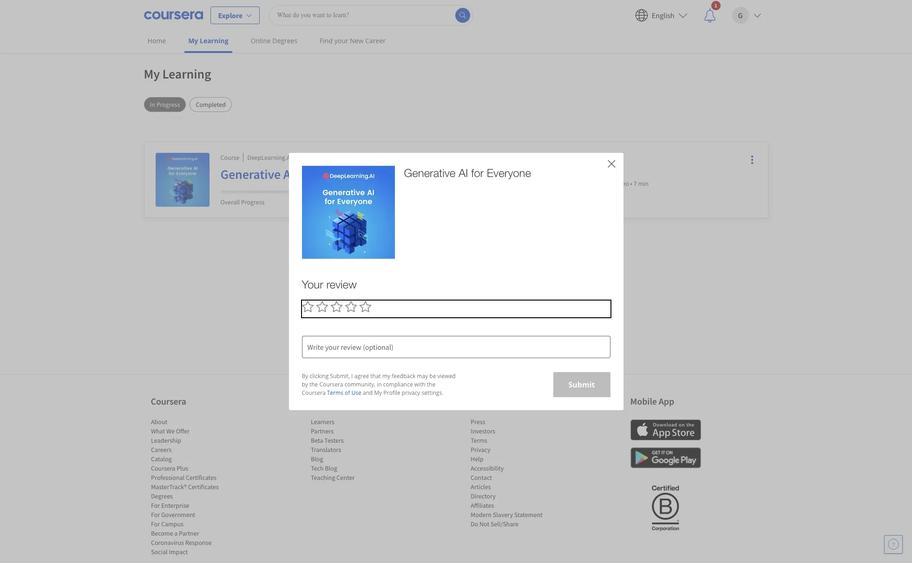 Task type: vqa. For each thing, say whether or not it's contained in the screenshot.
the Tech Blog link
yes



Task type: locate. For each thing, give the bounding box(es) containing it.
my learning down coursera 'image'
[[188, 36, 229, 45]]

1 vertical spatial for
[[151, 511, 160, 519]]

for down the 'degrees' link
[[151, 502, 160, 510]]

tab list
[[144, 97, 769, 112]]

degrees inside about what we offer leadership careers catalog coursera plus professional certificates mastertrack® certificates degrees for enterprise for government for campus become a partner coronavirus response social impact
[[151, 492, 173, 501]]

1 horizontal spatial for
[[472, 166, 484, 179]]

2 vertical spatial for
[[151, 520, 160, 529]]

for up for campus link
[[151, 511, 160, 519]]

1 horizontal spatial my
[[188, 36, 198, 45]]

of
[[345, 389, 350, 397]]

find your new career
[[320, 36, 386, 45]]

terms up "privacy"
[[471, 437, 487, 445]]

None search field
[[269, 5, 474, 25]]

submit button
[[554, 372, 611, 398]]

english
[[652, 10, 675, 20]]

mobile
[[631, 396, 657, 407]]

0 vertical spatial my
[[188, 36, 198, 45]]

my
[[188, 36, 198, 45], [144, 66, 160, 82], [374, 389, 382, 397]]

1 inside 'welcome week 1 | video • 7 min'
[[607, 179, 610, 188]]

contact
[[471, 474, 492, 482]]

privacy
[[402, 389, 421, 397]]

slavery
[[493, 511, 513, 519]]

1 vertical spatial my learning
[[144, 66, 211, 82]]

0 horizontal spatial the
[[310, 381, 318, 389]]

1 list from the left
[[151, 418, 230, 557]]

terms of use and my profile privacy settings.
[[327, 389, 444, 397]]

about link
[[151, 418, 167, 426]]

0 horizontal spatial terms
[[327, 389, 344, 397]]

progress right overall
[[241, 198, 265, 206]]

0 horizontal spatial generative
[[221, 166, 281, 183]]

list containing learners
[[311, 418, 390, 483]]

and
[[363, 389, 373, 397]]

1 horizontal spatial 1
[[715, 2, 718, 9]]

mastertrack® certificates link
[[151, 483, 219, 492]]

campus
[[161, 520, 183, 529]]

progress right the in
[[157, 100, 180, 109]]

in
[[377, 381, 382, 389]]

certificates down "professional certificates" link
[[188, 483, 219, 492]]

for
[[297, 166, 313, 183], [472, 166, 484, 179]]

0 horizontal spatial degrees
[[151, 492, 173, 501]]

in
[[150, 100, 155, 109]]

1 vertical spatial certificates
[[188, 483, 219, 492]]

3 list from the left
[[471, 418, 550, 529]]

the right the by at the left
[[310, 381, 318, 389]]

0 horizontal spatial my
[[144, 66, 160, 82]]

generative ai for everyone image
[[156, 153, 209, 207]]

generative
[[221, 166, 281, 183], [404, 166, 456, 179]]

get it on google play image
[[631, 448, 701, 469]]

1 horizontal spatial ai
[[459, 166, 468, 179]]

1 horizontal spatial terms
[[471, 437, 487, 445]]

0 vertical spatial blog
[[311, 455, 323, 464]]

translators
[[311, 446, 341, 454]]

blog up 'tech' on the bottom left of the page
[[311, 455, 323, 464]]

review
[[327, 278, 357, 291]]

feedback
[[392, 372, 416, 380]]

certificates up 'mastertrack® certificates' link
[[186, 474, 216, 482]]

terms inside press investors terms privacy help accessibility contact articles directory affiliates modern slavery statement do not sell/share
[[471, 437, 487, 445]]

your review
[[302, 278, 357, 291]]

tab list containing in progress
[[144, 97, 769, 112]]

everyone
[[315, 166, 367, 183], [487, 166, 531, 179]]

a
[[174, 530, 178, 538]]

coronavirus
[[151, 539, 184, 547]]

affiliates
[[471, 502, 494, 510]]

coursera down catalog
[[151, 465, 175, 473]]

beta testers link
[[311, 437, 344, 445]]

the
[[310, 381, 318, 389], [427, 381, 436, 389]]

my learning up in progress
[[144, 66, 211, 82]]

mobile app
[[631, 396, 675, 407]]

1 for from the top
[[151, 502, 160, 510]]

terms link
[[471, 437, 487, 445]]

leadership
[[151, 437, 181, 445]]

partners
[[311, 427, 334, 436]]

course
[[221, 153, 240, 162]]

social
[[151, 548, 167, 557]]

plus
[[177, 465, 188, 473]]

terms left of
[[327, 389, 344, 397]]

3 for from the top
[[151, 520, 160, 529]]

2 horizontal spatial my
[[374, 389, 382, 397]]

degrees down "mastertrack®" on the left of the page
[[151, 492, 173, 501]]

statement
[[514, 511, 543, 519]]

2 vertical spatial my
[[374, 389, 382, 397]]

testers
[[324, 437, 344, 445]]

do not sell/share link
[[471, 520, 519, 529]]

my down in
[[374, 389, 382, 397]]

list for coursera
[[151, 418, 230, 557]]

mastertrack®
[[151, 483, 187, 492]]

not
[[480, 520, 489, 529]]

learning
[[200, 36, 229, 45], [163, 66, 211, 82]]

investors
[[471, 427, 496, 436]]

degrees
[[273, 36, 298, 45], [151, 492, 173, 501]]

0 vertical spatial progress
[[157, 100, 180, 109]]

blog up teaching center link
[[325, 465, 337, 473]]

2 horizontal spatial list
[[471, 418, 550, 529]]

degrees right online
[[273, 36, 298, 45]]

0 horizontal spatial generative ai for everyone
[[221, 166, 367, 183]]

0 horizontal spatial list
[[151, 418, 230, 557]]

agree
[[355, 372, 369, 380]]

progress for overall progress
[[241, 198, 265, 206]]

my down coursera 'image'
[[188, 36, 198, 45]]

certificates
[[186, 474, 216, 482], [188, 483, 219, 492]]

0 horizontal spatial progress
[[157, 100, 180, 109]]

1 horizontal spatial everyone
[[487, 166, 531, 179]]

your
[[335, 36, 348, 45]]

Write your review (optional) text field
[[302, 336, 611, 359]]

affiliates link
[[471, 502, 494, 510]]

for government link
[[151, 511, 195, 519]]

1 horizontal spatial progress
[[241, 198, 265, 206]]

1 vertical spatial degrees
[[151, 492, 173, 501]]

learners
[[311, 418, 334, 426]]

partner
[[179, 530, 199, 538]]

for up become in the left of the page
[[151, 520, 160, 529]]

0 vertical spatial degrees
[[273, 36, 298, 45]]

teaching
[[311, 474, 335, 482]]

1 vertical spatial blog
[[325, 465, 337, 473]]

be
[[430, 372, 436, 380]]

0 horizontal spatial 1
[[607, 179, 610, 188]]

1 horizontal spatial list
[[311, 418, 390, 483]]

1 vertical spatial progress
[[241, 198, 265, 206]]

terms
[[327, 389, 344, 397], [471, 437, 487, 445]]

1 horizontal spatial the
[[427, 381, 436, 389]]

accessibility
[[471, 465, 504, 473]]

0 vertical spatial for
[[151, 502, 160, 510]]

privacy
[[471, 446, 491, 454]]

2 list from the left
[[311, 418, 390, 483]]

0 vertical spatial certificates
[[186, 474, 216, 482]]

1 button
[[695, 0, 725, 30]]

beta
[[311, 437, 323, 445]]

what
[[151, 427, 165, 436]]

by
[[302, 381, 308, 389]]

1 vertical spatial 1
[[607, 179, 610, 188]]

my up the in
[[144, 66, 160, 82]]

0 vertical spatial 1
[[715, 2, 718, 9]]

new
[[350, 36, 364, 45]]

your
[[302, 278, 324, 291]]

the up settings.
[[427, 381, 436, 389]]

blog
[[311, 455, 323, 464], [325, 465, 337, 473]]

list
[[151, 418, 230, 557], [311, 418, 390, 483], [471, 418, 550, 529]]

progress inside 'button'
[[157, 100, 180, 109]]

offer
[[176, 427, 189, 436]]

become a partner link
[[151, 530, 199, 538]]

1 vertical spatial terms
[[471, 437, 487, 445]]

what we offer link
[[151, 427, 189, 436]]

1 vertical spatial my
[[144, 66, 160, 82]]

list containing about
[[151, 418, 230, 557]]

|
[[611, 179, 613, 188]]

careers
[[151, 446, 172, 454]]

articles
[[471, 483, 491, 492]]

0 vertical spatial terms
[[327, 389, 344, 397]]

help center image
[[889, 539, 900, 551]]

enterprise
[[161, 502, 189, 510]]



Task type: describe. For each thing, give the bounding box(es) containing it.
1 the from the left
[[310, 381, 318, 389]]

list containing press
[[471, 418, 550, 529]]

become
[[151, 530, 173, 538]]

that
[[371, 372, 381, 380]]

0 vertical spatial my learning
[[188, 36, 229, 45]]

home
[[148, 36, 166, 45]]

teaching center link
[[311, 474, 355, 482]]

help link
[[471, 455, 484, 464]]

week
[[591, 179, 605, 188]]

generative ai for everyone link
[[221, 166, 538, 186]]

profile
[[384, 389, 401, 397]]

coursera down the submit, on the bottom left
[[320, 381, 343, 389]]

1 horizontal spatial generative ai for everyone
[[404, 166, 531, 179]]

translators link
[[311, 446, 341, 454]]

english button
[[628, 0, 695, 30]]

career
[[365, 36, 386, 45]]

center
[[337, 474, 355, 482]]

viewed
[[438, 372, 456, 380]]

✕
[[608, 156, 616, 171]]

coursera down the by at the left
[[302, 389, 326, 397]]

2 for from the top
[[151, 511, 160, 519]]

0 horizontal spatial for
[[297, 166, 313, 183]]

coursera image
[[144, 8, 203, 23]]

learners link
[[311, 418, 334, 426]]

coronavirus response link
[[151, 539, 211, 547]]

home link
[[144, 30, 170, 51]]

do
[[471, 520, 478, 529]]

settings.
[[422, 389, 444, 397]]

community
[[311, 396, 357, 407]]

0 vertical spatial learning
[[200, 36, 229, 45]]

may
[[417, 372, 428, 380]]

for campus link
[[151, 520, 183, 529]]

0 horizontal spatial everyone
[[315, 166, 367, 183]]

degrees link
[[151, 492, 173, 501]]

press investors terms privacy help accessibility contact articles directory affiliates modern slavery statement do not sell/share
[[471, 418, 543, 529]]

sell/share
[[491, 520, 519, 529]]

find
[[320, 36, 333, 45]]

online degrees link
[[247, 30, 301, 51]]

clicking
[[310, 372, 329, 380]]

✕ button
[[608, 156, 616, 171]]

list for community
[[311, 418, 390, 483]]

0 horizontal spatial blog
[[311, 455, 323, 464]]

video
[[614, 179, 630, 188]]

professional certificates link
[[151, 474, 216, 482]]

2 the from the left
[[427, 381, 436, 389]]

more option for generative ai for everyone image
[[746, 153, 759, 166]]

terms of use link
[[327, 389, 362, 397]]

welcome
[[591, 169, 619, 178]]

careers link
[[151, 446, 172, 454]]

coursera up about link
[[151, 396, 186, 407]]

coursera inside about what we offer leadership careers catalog coursera plus professional certificates mastertrack® certificates degrees for enterprise for government for campus become a partner coronavirus response social impact
[[151, 465, 175, 473]]

1 vertical spatial learning
[[163, 66, 211, 82]]

my inside my learning link
[[188, 36, 198, 45]]

coursera plus link
[[151, 465, 188, 473]]

partners link
[[311, 427, 334, 436]]

professional
[[151, 474, 184, 482]]

accessibility link
[[471, 465, 504, 473]]

submit,
[[330, 372, 350, 380]]

1 inside button
[[715, 2, 718, 9]]

tech blog link
[[311, 465, 337, 473]]

download on the app store image
[[631, 420, 701, 441]]

completed
[[196, 100, 226, 109]]

1 horizontal spatial degrees
[[273, 36, 298, 45]]

completed button
[[190, 97, 232, 112]]

logo of certified b corporation image
[[647, 480, 685, 536]]

directory link
[[471, 492, 496, 501]]

investors link
[[471, 427, 496, 436]]

find your new career link
[[316, 30, 390, 51]]

by clicking submit, i agree that my feedback may be viewed by the coursera community,                 in compliance with the coursera
[[302, 372, 456, 397]]

i
[[352, 372, 353, 380]]

submit
[[569, 380, 595, 390]]

contact link
[[471, 474, 492, 482]]

1 horizontal spatial generative
[[404, 166, 456, 179]]

help
[[471, 455, 484, 464]]

0 horizontal spatial ai
[[284, 166, 294, 183]]

social impact link
[[151, 548, 188, 557]]

progress for in progress
[[157, 100, 180, 109]]

tech
[[311, 465, 324, 473]]

in progress button
[[144, 97, 186, 112]]

my
[[383, 372, 391, 380]]

press link
[[471, 418, 485, 426]]

catalog
[[151, 455, 172, 464]]

response
[[185, 539, 211, 547]]

1 horizontal spatial blog
[[325, 465, 337, 473]]

articles link
[[471, 483, 491, 492]]

•
[[631, 179, 633, 188]]

app
[[659, 396, 675, 407]]

overall
[[221, 198, 240, 206]]

min
[[639, 179, 649, 188]]

online degrees
[[251, 36, 298, 45]]

government
[[161, 511, 195, 519]]

my learning link
[[185, 30, 232, 53]]

by
[[302, 372, 308, 380]]

online
[[251, 36, 271, 45]]

welcome week 1 | video • 7 min
[[591, 169, 649, 188]]

blog link
[[311, 455, 323, 464]]

directory
[[471, 492, 496, 501]]

press
[[471, 418, 485, 426]]



